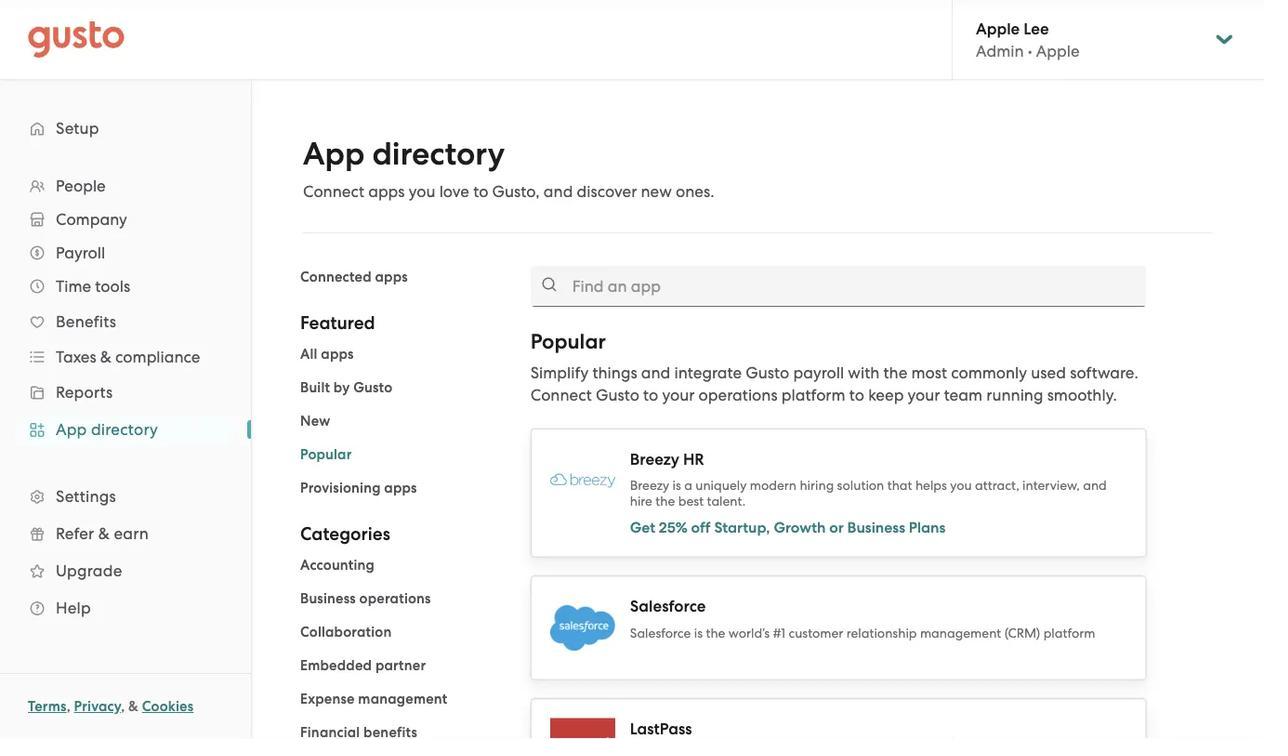 Task type: vqa. For each thing, say whether or not it's contained in the screenshot.
management in Salesforce Salesforce Is The World'S #1 Customer Relationship Management (Crm) Platform
yes



Task type: locate. For each thing, give the bounding box(es) containing it.
25%
[[659, 518, 688, 536]]

& left cookies
[[128, 698, 139, 715]]

hr
[[683, 450, 704, 469]]

to
[[473, 182, 488, 201], [643, 386, 659, 404], [850, 386, 865, 404]]

0 horizontal spatial ,
[[67, 698, 70, 715]]

and right gusto,
[[544, 182, 573, 201]]

0 vertical spatial apple
[[976, 19, 1020, 38]]

0 horizontal spatial gusto
[[353, 379, 393, 396]]

0 vertical spatial app
[[303, 135, 365, 173]]

0 vertical spatial is
[[673, 478, 681, 493]]

list containing all apps
[[300, 343, 503, 499]]

2 vertical spatial the
[[706, 625, 726, 641]]

solution
[[837, 478, 884, 493]]

admin
[[976, 42, 1024, 60]]

gusto,
[[492, 182, 540, 201]]

breezy up hire on the bottom
[[630, 478, 670, 493]]

list containing accounting
[[300, 554, 503, 739]]

expense
[[300, 691, 355, 708]]

1 vertical spatial salesforce
[[630, 625, 691, 641]]

setup link
[[19, 112, 232, 145]]

expense management link
[[300, 691, 448, 708]]

0 horizontal spatial connect
[[303, 182, 364, 201]]

0 horizontal spatial directory
[[91, 420, 158, 439]]

list
[[0, 169, 251, 627], [300, 343, 503, 499], [300, 554, 503, 739]]

apple
[[976, 19, 1020, 38], [1036, 42, 1080, 60]]

home image
[[28, 21, 125, 58]]

business operations
[[300, 590, 431, 607]]

terms link
[[28, 698, 67, 715]]

gusto left the payroll
[[746, 364, 790, 382]]

app directory link
[[19, 413, 232, 446]]

management left (crm)
[[920, 625, 1002, 641]]

you right the 'helps'
[[950, 478, 972, 493]]

0 vertical spatial breezy
[[630, 450, 680, 469]]

talent.
[[707, 494, 746, 509]]

hire
[[630, 494, 653, 509]]

gusto right by
[[353, 379, 393, 396]]

collaboration
[[300, 624, 392, 641]]

2 horizontal spatial and
[[1083, 478, 1107, 493]]

1 vertical spatial breezy
[[630, 478, 670, 493]]

settings link
[[19, 480, 232, 513]]

you inside breezy hr breezy is a uniquely modern hiring solution that helps you attract, interview, and hire the best talent. get 25% off startup, growth or business plans
[[950, 478, 972, 493]]

0 horizontal spatial to
[[473, 182, 488, 201]]

lastpass logo image
[[550, 718, 615, 739]]

embedded partner
[[300, 657, 426, 674]]

connected apps
[[300, 269, 408, 285]]

business inside 'list'
[[300, 590, 356, 607]]

the right hire on the bottom
[[656, 494, 675, 509]]

setup
[[56, 119, 99, 138]]

directory inside the 'app directory connect apps you love to gusto, and discover new ones.'
[[372, 135, 505, 173]]

1 horizontal spatial app
[[303, 135, 365, 173]]

app for app directory
[[56, 420, 87, 439]]

software.
[[1070, 364, 1139, 382]]

operations up collaboration at left bottom
[[359, 590, 431, 607]]

management down partner on the bottom of page
[[358, 691, 448, 708]]

get
[[630, 518, 656, 536]]

reports
[[56, 383, 113, 402]]

apps left love
[[368, 182, 405, 201]]

app
[[303, 135, 365, 173], [56, 420, 87, 439]]

0 vertical spatial connect
[[303, 182, 364, 201]]

apple right '•'
[[1036, 42, 1080, 60]]

2 vertical spatial and
[[1083, 478, 1107, 493]]

2 vertical spatial &
[[128, 698, 139, 715]]

accounting link
[[300, 557, 375, 574]]

platform inside simplify things and integrate gusto payroll with the most commonly used software. connect gusto to your operations platform to keep your team running smoothly.
[[782, 386, 846, 404]]

salesforce right salesforce logo
[[630, 625, 691, 641]]

1 horizontal spatial operations
[[699, 386, 778, 404]]

apps right connected on the left of page
[[375, 269, 408, 285]]

0 horizontal spatial your
[[662, 386, 695, 404]]

help link
[[19, 591, 232, 625]]

1 vertical spatial directory
[[91, 420, 158, 439]]

connect inside simplify things and integrate gusto payroll with the most commonly used software. connect gusto to your operations platform to keep your team running smoothly.
[[531, 386, 592, 404]]

#1
[[773, 625, 786, 641]]

business right "or" on the bottom of page
[[848, 518, 906, 536]]

operations down integrate
[[699, 386, 778, 404]]

compliance
[[115, 348, 200, 366]]

apps right provisioning
[[384, 480, 417, 496]]

0 vertical spatial management
[[920, 625, 1002, 641]]

1 horizontal spatial you
[[950, 478, 972, 493]]

1 vertical spatial popular
[[300, 446, 352, 463]]

1 vertical spatial apple
[[1036, 42, 1080, 60]]

your down most
[[908, 386, 940, 404]]

and inside the 'app directory connect apps you love to gusto, and discover new ones.'
[[544, 182, 573, 201]]

0 horizontal spatial business
[[300, 590, 356, 607]]

apps for connected apps
[[375, 269, 408, 285]]

business down accounting link
[[300, 590, 356, 607]]

1 vertical spatial management
[[358, 691, 448, 708]]

embedded
[[300, 657, 372, 674]]

off
[[691, 518, 711, 536]]

1 horizontal spatial and
[[641, 364, 671, 382]]

time
[[56, 277, 91, 296]]

1 horizontal spatial management
[[920, 625, 1002, 641]]

1 vertical spatial you
[[950, 478, 972, 493]]

0 vertical spatial platform
[[782, 386, 846, 404]]

provisioning apps link
[[300, 480, 417, 496]]

1 vertical spatial the
[[656, 494, 675, 509]]

the up keep
[[884, 364, 908, 382]]

1 horizontal spatial the
[[706, 625, 726, 641]]

help
[[56, 599, 91, 617]]

0 horizontal spatial management
[[358, 691, 448, 708]]

connect down simplify
[[531, 386, 592, 404]]

, left cookies
[[121, 698, 125, 715]]

categories
[[300, 523, 390, 545]]

lastpass
[[630, 720, 692, 739]]

1 horizontal spatial platform
[[1044, 625, 1096, 641]]

& left earn
[[98, 524, 110, 543]]

people button
[[19, 169, 232, 203]]

0 horizontal spatial operations
[[359, 590, 431, 607]]

1 vertical spatial business
[[300, 590, 356, 607]]

,
[[67, 698, 70, 715], [121, 698, 125, 715]]

accounting
[[300, 557, 375, 574]]

& inside dropdown button
[[100, 348, 111, 366]]

directory inside 'list'
[[91, 420, 158, 439]]

2 salesforce from the top
[[630, 625, 691, 641]]

1 horizontal spatial directory
[[372, 135, 505, 173]]

world's
[[729, 625, 770, 641]]

popular up simplify
[[531, 329, 606, 354]]

1 horizontal spatial connect
[[531, 386, 592, 404]]

breezy hr logo image
[[550, 474, 615, 488]]

1 horizontal spatial business
[[848, 518, 906, 536]]

1 vertical spatial is
[[694, 625, 703, 641]]

and right things
[[641, 364, 671, 382]]

is left world's
[[694, 625, 703, 641]]

1 horizontal spatial your
[[908, 386, 940, 404]]

growth
[[774, 518, 826, 536]]

hiring
[[800, 478, 834, 493]]

platform right (crm)
[[1044, 625, 1096, 641]]

the inside simplify things and integrate gusto payroll with the most commonly used software. connect gusto to your operations platform to keep your team running smoothly.
[[884, 364, 908, 382]]

1 vertical spatial platform
[[1044, 625, 1096, 641]]

time tools
[[56, 277, 130, 296]]

& right taxes
[[100, 348, 111, 366]]

operations inside 'list'
[[359, 590, 431, 607]]

0 vertical spatial &
[[100, 348, 111, 366]]

startup,
[[714, 518, 770, 536]]

connect up connected on the left of page
[[303, 182, 364, 201]]

is
[[673, 478, 681, 493], [694, 625, 703, 641]]

your down integrate
[[662, 386, 695, 404]]

is inside "salesforce salesforce is the world's #1 customer relationship management (crm) platform"
[[694, 625, 703, 641]]

platform inside "salesforce salesforce is the world's #1 customer relationship management (crm) platform"
[[1044, 625, 1096, 641]]

keep
[[869, 386, 904, 404]]

0 vertical spatial salesforce
[[630, 597, 706, 616]]

0 vertical spatial and
[[544, 182, 573, 201]]

app directory connect apps you love to gusto, and discover new ones.
[[303, 135, 715, 201]]

0 horizontal spatial popular
[[300, 446, 352, 463]]

•
[[1028, 42, 1033, 60]]

1 horizontal spatial to
[[643, 386, 659, 404]]

customer
[[789, 625, 844, 641]]

0 vertical spatial you
[[409, 182, 436, 201]]

1 salesforce from the top
[[630, 597, 706, 616]]

0 vertical spatial directory
[[372, 135, 505, 173]]

1 vertical spatial connect
[[531, 386, 592, 404]]

featured
[[300, 312, 375, 334]]

popular inside 'list'
[[300, 446, 352, 463]]

directory down "reports" link
[[91, 420, 158, 439]]

management
[[920, 625, 1002, 641], [358, 691, 448, 708]]

0 vertical spatial operations
[[699, 386, 778, 404]]

the left world's
[[706, 625, 726, 641]]

2 horizontal spatial the
[[884, 364, 908, 382]]

refer
[[56, 524, 94, 543]]

app inside 'list'
[[56, 420, 87, 439]]

apps right all at the left top
[[321, 346, 354, 363]]

is inside breezy hr breezy is a uniquely modern hiring solution that helps you attract, interview, and hire the best talent. get 25% off startup, growth or business plans
[[673, 478, 681, 493]]

directory up love
[[372, 135, 505, 173]]

1 horizontal spatial is
[[694, 625, 703, 641]]

discover
[[577, 182, 637, 201]]

salesforce down 25%
[[630, 597, 706, 616]]

to inside the 'app directory connect apps you love to gusto, and discover new ones.'
[[473, 182, 488, 201]]

simplify
[[531, 364, 589, 382]]

0 horizontal spatial is
[[673, 478, 681, 493]]

0 horizontal spatial app
[[56, 420, 87, 439]]

operations
[[699, 386, 778, 404], [359, 590, 431, 607]]

0 horizontal spatial and
[[544, 182, 573, 201]]

1 vertical spatial &
[[98, 524, 110, 543]]

upgrade
[[56, 562, 122, 580]]

breezy left hr on the bottom of the page
[[630, 450, 680, 469]]

list containing people
[[0, 169, 251, 627]]

is left a
[[673, 478, 681, 493]]

0 horizontal spatial apple
[[976, 19, 1020, 38]]

& for compliance
[[100, 348, 111, 366]]

breezy
[[630, 450, 680, 469], [630, 478, 670, 493]]

company button
[[19, 203, 232, 236]]

platform down the payroll
[[782, 386, 846, 404]]

you left love
[[409, 182, 436, 201]]

smoothly.
[[1048, 386, 1117, 404]]

running
[[987, 386, 1044, 404]]

1 vertical spatial operations
[[359, 590, 431, 607]]

popular down new link
[[300, 446, 352, 463]]

connect
[[303, 182, 364, 201], [531, 386, 592, 404]]

breezy hr breezy is a uniquely modern hiring solution that helps you attract, interview, and hire the best talent. get 25% off startup, growth or business plans
[[630, 450, 1107, 536]]

and right interview, on the right bottom of page
[[1083, 478, 1107, 493]]

0 vertical spatial the
[[884, 364, 908, 382]]

your
[[662, 386, 695, 404], [908, 386, 940, 404]]

apple up admin at the top right of page
[[976, 19, 1020, 38]]

platform
[[782, 386, 846, 404], [1044, 625, 1096, 641]]

gusto down things
[[596, 386, 640, 404]]

, left privacy
[[67, 698, 70, 715]]

0 vertical spatial business
[[848, 518, 906, 536]]

1 vertical spatial and
[[641, 364, 671, 382]]

None search field
[[531, 266, 1147, 307]]

gusto navigation element
[[0, 80, 251, 656]]

0 horizontal spatial platform
[[782, 386, 846, 404]]

refer & earn link
[[19, 517, 232, 550]]

app inside the 'app directory connect apps you love to gusto, and discover new ones.'
[[303, 135, 365, 173]]

&
[[100, 348, 111, 366], [98, 524, 110, 543], [128, 698, 139, 715]]

0 vertical spatial popular
[[531, 329, 606, 354]]

0 horizontal spatial you
[[409, 182, 436, 201]]

1 horizontal spatial ,
[[121, 698, 125, 715]]

payroll
[[56, 244, 105, 262]]

2 horizontal spatial gusto
[[746, 364, 790, 382]]

0 horizontal spatial the
[[656, 494, 675, 509]]

1 vertical spatial app
[[56, 420, 87, 439]]

cookies
[[142, 698, 194, 715]]



Task type: describe. For each thing, give the bounding box(es) containing it.
connected apps link
[[300, 269, 408, 285]]

settings
[[56, 487, 116, 506]]

refer & earn
[[56, 524, 149, 543]]

cookies button
[[142, 695, 194, 718]]

apps for provisioning apps
[[384, 480, 417, 496]]

helps
[[916, 478, 947, 493]]

attract,
[[975, 478, 1020, 493]]

with
[[848, 364, 880, 382]]

1 your from the left
[[662, 386, 695, 404]]

earn
[[114, 524, 149, 543]]

1 horizontal spatial gusto
[[596, 386, 640, 404]]

reports link
[[19, 376, 232, 409]]

used
[[1031, 364, 1066, 382]]

1 , from the left
[[67, 698, 70, 715]]

upgrade link
[[19, 554, 232, 588]]

and inside breezy hr breezy is a uniquely modern hiring solution that helps you attract, interview, and hire the best talent. get 25% off startup, growth or business plans
[[1083, 478, 1107, 493]]

app for app directory connect apps you love to gusto, and discover new ones.
[[303, 135, 365, 173]]

people
[[56, 177, 106, 195]]

apple lee admin • apple
[[976, 19, 1080, 60]]

new
[[300, 413, 330, 430]]

apps inside the 'app directory connect apps you love to gusto, and discover new ones.'
[[368, 182, 405, 201]]

modern
[[750, 478, 797, 493]]

(crm)
[[1005, 625, 1041, 641]]

connected
[[300, 269, 372, 285]]

list for categories
[[300, 554, 503, 739]]

& for earn
[[98, 524, 110, 543]]

directory for app directory
[[91, 420, 158, 439]]

and inside simplify things and integrate gusto payroll with the most commonly used software. connect gusto to your operations platform to keep your team running smoothly.
[[641, 364, 671, 382]]

management inside "salesforce salesforce is the world's #1 customer relationship management (crm) platform"
[[920, 625, 1002, 641]]

the inside "salesforce salesforce is the world's #1 customer relationship management (crm) platform"
[[706, 625, 726, 641]]

lastpass button
[[531, 699, 1147, 739]]

all apps
[[300, 346, 354, 363]]

or
[[830, 518, 844, 536]]

all apps link
[[300, 346, 354, 363]]

uniquely
[[696, 478, 747, 493]]

1 horizontal spatial apple
[[1036, 42, 1080, 60]]

ones.
[[676, 182, 715, 201]]

apps for all apps
[[321, 346, 354, 363]]

privacy link
[[74, 698, 121, 715]]

management inside 'list'
[[358, 691, 448, 708]]

popular link
[[300, 446, 352, 463]]

built by gusto
[[300, 379, 393, 396]]

gusto inside 'list'
[[353, 379, 393, 396]]

terms , privacy , & cookies
[[28, 698, 194, 715]]

new link
[[300, 413, 330, 430]]

taxes
[[56, 348, 96, 366]]

built
[[300, 379, 330, 396]]

taxes & compliance
[[56, 348, 200, 366]]

2 horizontal spatial to
[[850, 386, 865, 404]]

you inside the 'app directory connect apps you love to gusto, and discover new ones.'
[[409, 182, 436, 201]]

2 your from the left
[[908, 386, 940, 404]]

2 , from the left
[[121, 698, 125, 715]]

relationship
[[847, 625, 917, 641]]

business operations link
[[300, 590, 431, 607]]

simplify things and integrate gusto payroll with the most commonly used software. connect gusto to your operations platform to keep your team running smoothly.
[[531, 364, 1139, 404]]

tools
[[95, 277, 130, 296]]

connect inside the 'app directory connect apps you love to gusto, and discover new ones.'
[[303, 182, 364, 201]]

the inside breezy hr breezy is a uniquely modern hiring solution that helps you attract, interview, and hire the best talent. get 25% off startup, growth or business plans
[[656, 494, 675, 509]]

all
[[300, 346, 318, 363]]

collaboration link
[[300, 624, 392, 641]]

provisioning apps
[[300, 480, 417, 496]]

provisioning
[[300, 480, 381, 496]]

team
[[944, 386, 983, 404]]

time tools button
[[19, 270, 232, 303]]

expense management
[[300, 691, 448, 708]]

2 breezy from the top
[[630, 478, 670, 493]]

embedded partner link
[[300, 657, 426, 674]]

operations inside simplify things and integrate gusto payroll with the most commonly used software. connect gusto to your operations platform to keep your team running smoothly.
[[699, 386, 778, 404]]

benefits
[[56, 312, 116, 331]]

built by gusto link
[[300, 379, 393, 396]]

business inside breezy hr breezy is a uniquely modern hiring solution that helps you attract, interview, and hire the best talent. get 25% off startup, growth or business plans
[[848, 518, 906, 536]]

integrate
[[675, 364, 742, 382]]

that
[[888, 478, 913, 493]]

benefits link
[[19, 305, 232, 338]]

privacy
[[74, 698, 121, 715]]

App Search field
[[531, 266, 1147, 307]]

list for featured
[[300, 343, 503, 499]]

app directory
[[56, 420, 158, 439]]

love
[[439, 182, 469, 201]]

most
[[912, 364, 947, 382]]

a
[[684, 478, 693, 493]]

directory for app directory connect apps you love to gusto, and discover new ones.
[[372, 135, 505, 173]]

plans
[[909, 518, 946, 536]]

new
[[641, 182, 672, 201]]

company
[[56, 210, 127, 229]]

1 horizontal spatial popular
[[531, 329, 606, 354]]

partner
[[376, 657, 426, 674]]

1 breezy from the top
[[630, 450, 680, 469]]

best
[[678, 494, 704, 509]]

payroll button
[[19, 236, 232, 270]]

lee
[[1024, 19, 1049, 38]]

salesforce logo image
[[550, 605, 615, 651]]

things
[[593, 364, 637, 382]]



